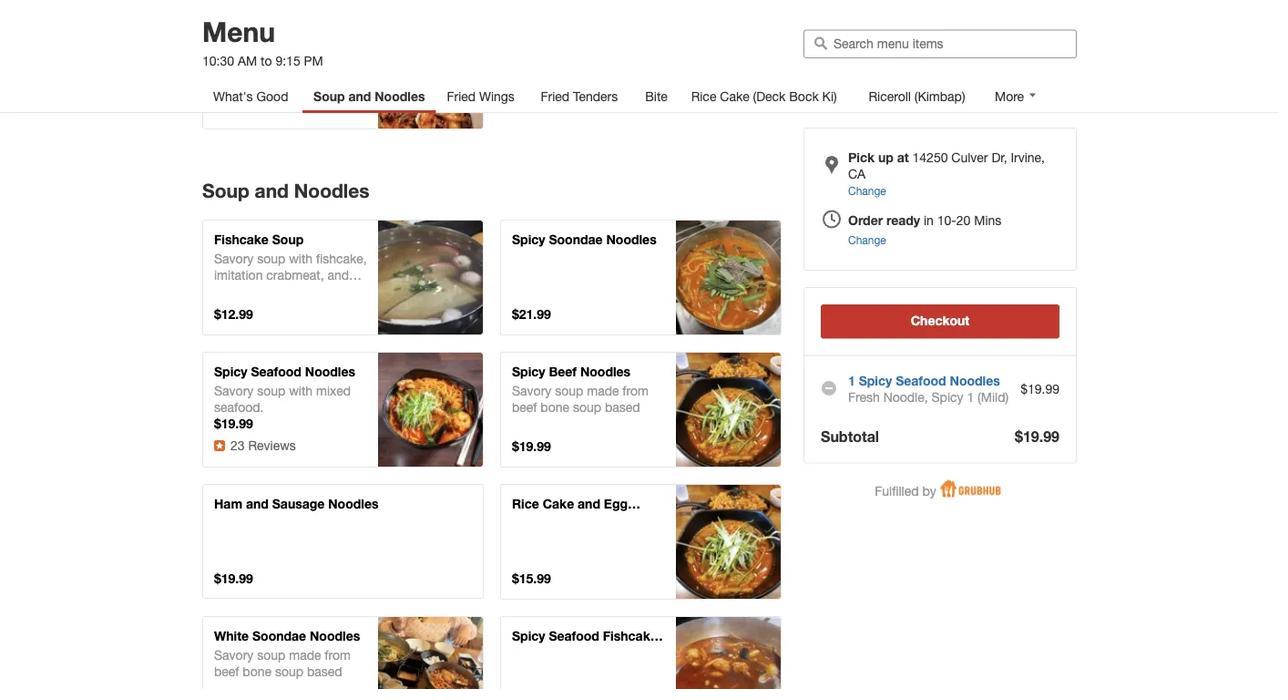 Task type: locate. For each thing, give the bounding box(es) containing it.
0 horizontal spatial fishcake
[[214, 232, 269, 247]]

0 horizontal spatial soondae
[[252, 628, 306, 644]]

3 add to cart from the top
[[696, 526, 762, 541]]

change button for order ready
[[849, 232, 887, 248]]

soondae inside white soondae noodles savory soup made from beef bone soup based
[[252, 628, 306, 644]]

1 up fresh
[[849, 373, 856, 388]]

seafood inside 1 spicy seafood noodles fresh noodle, spicy 1 (mild)
[[896, 373, 947, 388]]

soup inside fishcake soup savory soup with fishcake, imitation crabmeat, and fish balls
[[257, 251, 286, 266]]

beef
[[512, 400, 537, 415], [214, 664, 239, 679]]

mins
[[975, 212, 1002, 227]]

1 vertical spatial made
[[289, 648, 321, 663]]

spicy seafood fishcake soup
[[512, 628, 658, 660]]

2 horizontal spatial seafood
[[896, 373, 947, 388]]

menu
[[202, 15, 275, 47]]

1 vertical spatial beef
[[214, 664, 239, 679]]

ready
[[887, 212, 921, 227]]

seafood.
[[214, 400, 264, 415]]

cart
[[738, 262, 762, 277], [738, 394, 762, 409], [738, 526, 762, 541], [738, 658, 762, 673]]

fried left wings
[[447, 89, 476, 104]]

14 triangle down image
[[1027, 89, 1040, 102]]

fried left tenders
[[541, 89, 570, 104]]

spicy for spicy beef noodles savory soup made from beef bone soup based
[[512, 364, 546, 379]]

based for white soondae noodles savory soup made from beef bone soup based
[[307, 664, 342, 679]]

10:30
[[202, 53, 234, 68]]

1
[[849, 373, 856, 388], [968, 389, 975, 404]]

soup and noodles
[[314, 89, 425, 104], [202, 179, 370, 202]]

2 with from the top
[[289, 383, 313, 398]]

made inside white soondae noodles savory soup made from beef bone soup based
[[289, 648, 321, 663]]

1 horizontal spatial made
[[587, 383, 619, 398]]

1 vertical spatial bone
[[243, 664, 272, 679]]

1 vertical spatial change
[[849, 233, 887, 246]]

savory inside spicy seafood noodles savory soup with mixed seafood.
[[214, 383, 254, 398]]

to
[[261, 53, 272, 68], [723, 262, 734, 277], [723, 394, 734, 409], [723, 526, 734, 541], [723, 658, 734, 673]]

1 horizontal spatial 1
[[968, 389, 975, 404]]

1 horizontal spatial cake
[[720, 89, 750, 104]]

0 horizontal spatial 1
[[849, 373, 856, 388]]

1 vertical spatial from
[[325, 648, 351, 663]]

rice
[[692, 89, 717, 104], [512, 496, 539, 511]]

change down 'ca' in the top of the page
[[849, 184, 887, 197]]

add
[[696, 262, 719, 277], [696, 394, 719, 409], [696, 526, 719, 541], [696, 658, 719, 673]]

beef for spicy beef noodles savory soup made from beef bone soup based
[[512, 400, 537, 415]]

0 vertical spatial soup and noodles
[[314, 89, 425, 104]]

1 change from the top
[[849, 184, 887, 197]]

4 add to cart from the top
[[696, 658, 762, 673]]

ham and sausage noodles
[[214, 496, 379, 511]]

1 horizontal spatial bone
[[541, 400, 570, 415]]

fried for fried tenders
[[541, 89, 570, 104]]

bone down the beef
[[541, 400, 570, 415]]

fried
[[447, 89, 476, 104], [541, 89, 570, 104]]

change down order
[[849, 233, 887, 246]]

2 change button from the top
[[849, 232, 887, 248]]

0 vertical spatial change button
[[849, 182, 887, 199]]

0 vertical spatial from
[[623, 383, 649, 398]]

savory up seafood.
[[214, 383, 254, 398]]

made
[[587, 383, 619, 398], [289, 648, 321, 663]]

beef inside white soondae noodles savory soup made from beef bone soup based
[[214, 664, 239, 679]]

bone down white
[[243, 664, 272, 679]]

1 vertical spatial with
[[289, 383, 313, 398]]

menu 10:30 am to 9:15 pm
[[202, 15, 323, 68]]

0 vertical spatial cake
[[720, 89, 750, 104]]

based for spicy beef noodles savory soup made from beef bone soup based
[[605, 400, 640, 415]]

more
[[995, 89, 1025, 104]]

1 with from the top
[[289, 251, 313, 266]]

noodles inside white soondae noodles savory soup made from beef bone soup based
[[310, 628, 360, 644]]

reviews
[[248, 99, 296, 114]]

soondae
[[549, 232, 603, 247], [252, 628, 306, 644]]

0 horizontal spatial cake
[[543, 496, 574, 511]]

spicy inside "spicy seafood fishcake soup"
[[512, 628, 546, 644]]

rice for rice cake (deck bock ki)
[[692, 89, 717, 104]]

soup inside "spicy seafood fishcake soup"
[[512, 645, 544, 660]]

bone inside spicy beef noodles savory soup made from beef bone soup based
[[541, 400, 570, 415]]

from inside spicy beef noodles savory soup made from beef bone soup based
[[623, 383, 649, 398]]

beef for white soondae noodles savory soup made from beef bone soup based
[[214, 664, 239, 679]]

1 change button from the top
[[849, 182, 887, 199]]

egg
[[604, 496, 628, 511]]

from
[[623, 383, 649, 398], [325, 648, 351, 663]]

noodles
[[375, 89, 425, 104], [294, 179, 370, 202], [607, 232, 657, 247], [305, 364, 356, 379], [581, 364, 631, 379], [950, 373, 1001, 388], [328, 496, 379, 511], [310, 628, 360, 644]]

and right ham
[[246, 496, 269, 511]]

seafood inside "spicy seafood fishcake soup"
[[549, 628, 600, 644]]

0 vertical spatial soondae
[[549, 232, 603, 247]]

0 horizontal spatial beef
[[214, 664, 239, 679]]

beef inside spicy beef noodles savory soup made from beef bone soup based
[[512, 400, 537, 415]]

rice for rice cake and egg ramen
[[512, 496, 539, 511]]

up
[[879, 150, 894, 165]]

based inside white soondae noodles savory soup made from beef bone soup based
[[307, 664, 342, 679]]

balls
[[238, 284, 264, 299]]

savory inside white soondae noodles savory soup made from beef bone soup based
[[214, 648, 254, 663]]

checkout
[[911, 313, 970, 328]]

change button down order
[[849, 232, 887, 248]]

0 horizontal spatial fried
[[447, 89, 476, 104]]

add to cart
[[696, 262, 762, 277], [696, 394, 762, 409], [696, 526, 762, 541], [696, 658, 762, 673]]

1 vertical spatial soondae
[[252, 628, 306, 644]]

spicy for spicy seafood noodles savory soup with mixed seafood.
[[214, 364, 248, 379]]

change button
[[849, 182, 887, 199], [849, 232, 887, 248]]

2 add from the top
[[696, 394, 719, 409]]

fish
[[214, 284, 234, 299]]

1 add from the top
[[696, 262, 719, 277]]

to inside menu 10:30 am to 9:15 pm
[[261, 53, 272, 68]]

spicy
[[512, 232, 546, 247], [214, 364, 248, 379], [512, 364, 546, 379], [859, 373, 893, 388], [932, 389, 964, 404], [512, 628, 546, 644]]

rice right the bite
[[692, 89, 717, 104]]

soondae for spicy
[[549, 232, 603, 247]]

0 vertical spatial based
[[605, 400, 640, 415]]

savory up 'imitation'
[[214, 251, 254, 266]]

bone inside white soondae noodles savory soup made from beef bone soup based
[[243, 664, 272, 679]]

bone
[[541, 400, 570, 415], [243, 664, 272, 679]]

with
[[289, 251, 313, 266], [289, 383, 313, 398]]

savory inside spicy beef noodles savory soup made from beef bone soup based
[[512, 383, 552, 398]]

with up crabmeat,
[[289, 251, 313, 266]]

checkout button
[[821, 304, 1060, 339]]

(mild)
[[978, 389, 1009, 404]]

soup
[[257, 251, 286, 266], [257, 383, 286, 398], [555, 383, 584, 398], [573, 400, 602, 415], [257, 648, 286, 663], [275, 664, 304, 679]]

seafood for noodles
[[251, 364, 302, 379]]

cake
[[720, 89, 750, 104], [543, 496, 574, 511]]

tab list
[[202, 80, 1051, 113]]

and right the good
[[349, 89, 371, 104]]

savory down the beef
[[512, 383, 552, 398]]

from for white soondae noodles
[[325, 648, 351, 663]]

change
[[849, 184, 887, 197], [849, 233, 887, 246]]

ca
[[849, 166, 866, 181]]

1 vertical spatial change button
[[849, 232, 887, 248]]

with inside fishcake soup savory soup with fishcake, imitation crabmeat, and fish balls
[[289, 251, 313, 266]]

1 horizontal spatial fried
[[541, 89, 570, 104]]

soup and noodles inside tab list
[[314, 89, 425, 104]]

spicy inside spicy beef noodles savory soup made from beef bone soup based
[[512, 364, 546, 379]]

seafood for fishcake
[[549, 628, 600, 644]]

pick up at
[[849, 150, 909, 165]]

14250
[[913, 150, 948, 165]]

spicy for spicy seafood fishcake soup
[[512, 628, 546, 644]]

0 vertical spatial made
[[587, 383, 619, 398]]

1 vertical spatial fishcake
[[603, 628, 658, 644]]

and down 'fishcake,'
[[328, 267, 349, 283]]

based
[[605, 400, 640, 415], [307, 664, 342, 679]]

with left the 'mixed'
[[289, 383, 313, 398]]

savory
[[214, 251, 254, 266], [214, 383, 254, 398], [512, 383, 552, 398], [214, 648, 254, 663]]

1 vertical spatial $19.99
[[1016, 428, 1060, 445]]

seafood inside spicy seafood noodles savory soup with mixed seafood.
[[251, 364, 302, 379]]

0 horizontal spatial rice
[[512, 496, 539, 511]]

1 spicy seafood noodles fresh noodle, spicy 1 (mild)
[[849, 373, 1009, 404]]

1 horizontal spatial rice
[[692, 89, 717, 104]]

2 change from the top
[[849, 233, 887, 246]]

0 vertical spatial bone
[[541, 400, 570, 415]]

0 vertical spatial beef
[[512, 400, 537, 415]]

with inside spicy seafood noodles savory soup with mixed seafood.
[[289, 383, 313, 398]]

1 horizontal spatial based
[[605, 400, 640, 415]]

1 left (mild)
[[968, 389, 975, 404]]

soup
[[314, 89, 345, 104], [202, 179, 250, 202], [272, 232, 304, 247], [512, 645, 544, 660]]

and
[[349, 89, 371, 104], [255, 179, 289, 202], [328, 267, 349, 283], [246, 496, 269, 511], [578, 496, 601, 511]]

1 horizontal spatial beef
[[512, 400, 537, 415]]

3 add from the top
[[696, 526, 719, 541]]

savory down white
[[214, 648, 254, 663]]

1 vertical spatial based
[[307, 664, 342, 679]]

change button down 'ca' in the top of the page
[[849, 182, 887, 199]]

cake up ramen
[[543, 496, 574, 511]]

96
[[231, 99, 245, 114]]

culver
[[952, 150, 989, 165]]

0 horizontal spatial from
[[325, 648, 351, 663]]

1 horizontal spatial soondae
[[549, 232, 603, 247]]

rice up ramen
[[512, 496, 539, 511]]

soup and noodles down pm
[[314, 89, 425, 104]]

0 vertical spatial 1
[[849, 373, 856, 388]]

1 horizontal spatial fishcake
[[603, 628, 658, 644]]

0 horizontal spatial made
[[289, 648, 321, 663]]

fishcake soup savory soup with fishcake, imitation crabmeat, and fish balls
[[214, 232, 367, 299]]

cake inside the rice cake and egg ramen
[[543, 496, 574, 511]]

1 vertical spatial cake
[[543, 496, 574, 511]]

based inside spicy beef noodles savory soup made from beef bone soup based
[[605, 400, 640, 415]]

riceroll (kimbap)
[[869, 89, 966, 104]]

fishcake
[[214, 232, 269, 247], [603, 628, 658, 644]]

1 fried from the left
[[447, 89, 476, 104]]

rice inside the rice cake and egg ramen
[[512, 496, 539, 511]]

seafood
[[251, 364, 302, 379], [896, 373, 947, 388], [549, 628, 600, 644]]

from for spicy beef noodles
[[623, 383, 649, 398]]

9:15
[[276, 53, 300, 68]]

1 vertical spatial rice
[[512, 496, 539, 511]]

made for soondae
[[289, 648, 321, 663]]

1 horizontal spatial from
[[623, 383, 649, 398]]

and left egg
[[578, 496, 601, 511]]

0 vertical spatial fishcake
[[214, 232, 269, 247]]

2 fried from the left
[[541, 89, 570, 104]]

cake for and
[[543, 496, 574, 511]]

from inside white soondae noodles savory soup made from beef bone soup based
[[325, 648, 351, 663]]

1 horizontal spatial seafood
[[549, 628, 600, 644]]

0 horizontal spatial bone
[[243, 664, 272, 679]]

cake left (deck
[[720, 89, 750, 104]]

fried tenders
[[541, 89, 618, 104]]

in
[[924, 212, 934, 227]]

1 vertical spatial 1
[[968, 389, 975, 404]]

irvine,
[[1011, 150, 1046, 165]]

soup and noodles up fishcake soup savory soup with fishcake, imitation crabmeat, and fish balls
[[202, 179, 370, 202]]

0 vertical spatial with
[[289, 251, 313, 266]]

spicy inside spicy seafood noodles savory soup with mixed seafood.
[[214, 364, 248, 379]]

96 reviews
[[231, 99, 296, 114]]

$19.99
[[1021, 381, 1060, 396], [1016, 428, 1060, 445]]

rice cake and egg ramen
[[512, 496, 628, 528]]

0 horizontal spatial based
[[307, 664, 342, 679]]

what's
[[213, 89, 253, 104]]

0 vertical spatial rice
[[692, 89, 717, 104]]

4 cart from the top
[[738, 658, 762, 673]]

beef
[[549, 364, 577, 379]]

0 vertical spatial change
[[849, 184, 887, 197]]

0 horizontal spatial seafood
[[251, 364, 302, 379]]

white
[[214, 628, 249, 644]]

spicy beef noodles savory soup made from beef bone soup based
[[512, 364, 649, 415]]

made inside spicy beef noodles savory soup made from beef bone soup based
[[587, 383, 619, 398]]

white soondae noodles savory soup made from beef bone soup based
[[214, 628, 360, 679]]

order
[[849, 212, 883, 227]]



Task type: vqa. For each thing, say whether or not it's contained in the screenshot.
the leftmost beef
yes



Task type: describe. For each thing, give the bounding box(es) containing it.
riceroll
[[869, 89, 911, 104]]

change for order ready
[[849, 233, 887, 246]]

ham
[[214, 496, 243, 511]]

3 cart from the top
[[738, 526, 762, 541]]

fishcake inside fishcake soup savory soup with fishcake, imitation crabmeat, and fish balls
[[214, 232, 269, 247]]

bone for beef
[[541, 400, 570, 415]]

noodles inside spicy beef noodles savory soup made from beef bone soup based
[[581, 364, 631, 379]]

good
[[257, 89, 288, 104]]

fishcake inside "spicy seafood fishcake soup"
[[603, 628, 658, 644]]

and inside fishcake soup savory soup with fishcake, imitation crabmeat, and fish balls
[[328, 267, 349, 283]]

change for pick up at
[[849, 184, 887, 197]]

sausage
[[272, 496, 325, 511]]

(deck
[[753, 89, 786, 104]]

tenders
[[573, 89, 618, 104]]

wings
[[479, 89, 515, 104]]

Search menu items text field
[[834, 35, 1068, 52]]

2 cart from the top
[[738, 394, 762, 409]]

more button
[[984, 80, 1051, 113]]

2 add to cart from the top
[[696, 394, 762, 409]]

crabmeat,
[[266, 267, 324, 283]]

mixed
[[316, 383, 351, 398]]

subtotal
[[821, 428, 880, 445]]

bite
[[646, 89, 668, 104]]

and up fishcake soup savory soup with fishcake, imitation crabmeat, and fish balls
[[255, 179, 289, 202]]

soup inside spicy seafood noodles savory soup with mixed seafood.
[[257, 383, 286, 398]]

am
[[238, 53, 257, 68]]

tab list containing what's good
[[202, 80, 1051, 113]]

noodle,
[[884, 389, 929, 404]]

bone for soondae
[[243, 664, 272, 679]]

savory for spicy beef noodles
[[512, 383, 552, 398]]

rice cake (deck bock ki)
[[692, 89, 837, 104]]

fried for fried wings
[[447, 89, 476, 104]]

and inside the rice cake and egg ramen
[[578, 496, 601, 511]]

ramen
[[512, 513, 555, 528]]

squid
[[214, 26, 249, 41]]

10-
[[938, 212, 957, 227]]

bock
[[790, 89, 819, 104]]

spicy for spicy soondae noodles
[[512, 232, 546, 247]]

soup inside fishcake soup savory soup with fishcake, imitation crabmeat, and fish balls
[[272, 232, 304, 247]]

at
[[898, 150, 909, 165]]

savory inside fishcake soup savory soup with fishcake, imitation crabmeat, and fish balls
[[214, 251, 254, 266]]

made for beef
[[587, 383, 619, 398]]

1 vertical spatial soup and noodles
[[202, 179, 370, 202]]

savory for white soondae noodles
[[214, 648, 254, 663]]

14250 culver dr, irvine, ca
[[849, 150, 1046, 181]]

spicy seafood noodles savory soup with mixed seafood.
[[214, 364, 356, 415]]

soondae for white
[[252, 628, 306, 644]]

by
[[923, 483, 937, 498]]

4 add from the top
[[696, 658, 719, 673]]

cake for (deck
[[720, 89, 750, 104]]

fulfilled by
[[875, 483, 937, 498]]

fishcake,
[[316, 251, 367, 266]]

dr,
[[992, 150, 1008, 165]]

noodles inside spicy seafood noodles savory soup with mixed seafood.
[[305, 364, 356, 379]]

spicy soondae noodles
[[512, 232, 657, 247]]

noodles inside tab list
[[375, 89, 425, 104]]

fried wings
[[447, 89, 515, 104]]

1 cart from the top
[[738, 262, 762, 277]]

savory for spicy seafood noodles
[[214, 383, 254, 398]]

fresh
[[849, 389, 880, 404]]

order ready in 10-20 mins
[[849, 212, 1002, 227]]

imitation
[[214, 267, 263, 283]]

what's good
[[213, 89, 288, 104]]

1 add to cart from the top
[[696, 262, 762, 277]]

fulfilled
[[875, 483, 919, 498]]

ki)
[[823, 89, 837, 104]]

pm
[[304, 53, 323, 68]]

pick
[[849, 150, 875, 165]]

0 vertical spatial $19.99
[[1021, 381, 1060, 396]]

(kimbap)
[[915, 89, 966, 104]]

noodles inside 1 spicy seafood noodles fresh noodle, spicy 1 (mild)
[[950, 373, 1001, 388]]

change button for pick up at
[[849, 182, 887, 199]]

20
[[957, 212, 971, 227]]



